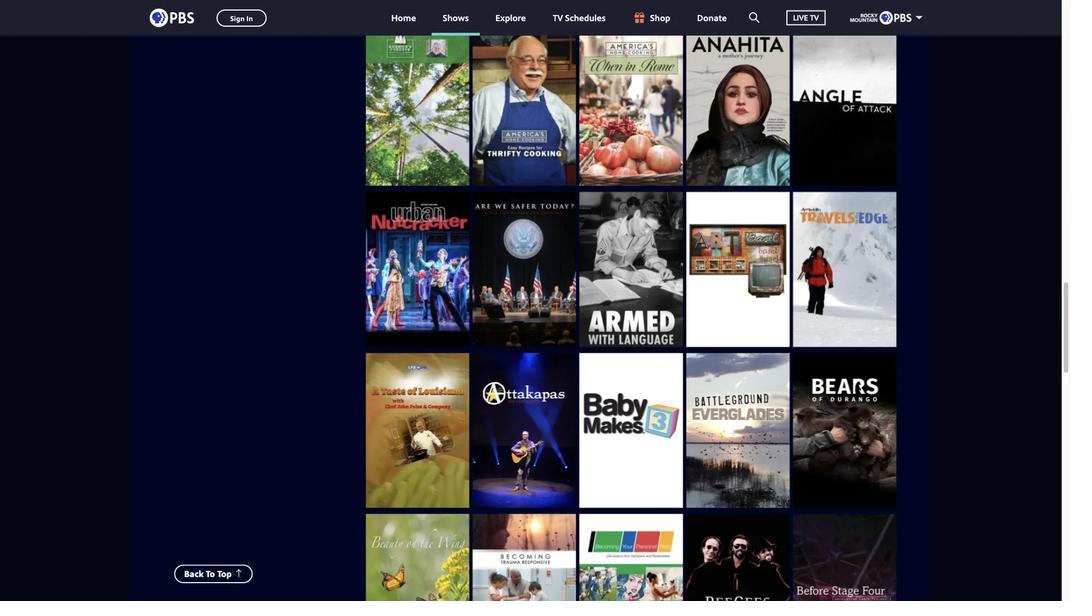 Task type: locate. For each thing, give the bounding box(es) containing it.
art wolfe's travels to the edge image
[[793, 192, 896, 347]]

live
[[793, 12, 808, 23]]

search image
[[749, 12, 760, 23]]

shows link
[[432, 0, 480, 36]]

explore
[[495, 12, 526, 24]]

tv schedules
[[553, 12, 606, 24]]

angle of attack image
[[793, 31, 896, 186]]

top
[[217, 569, 232, 581]]

pbs image
[[150, 5, 194, 30]]

donate link
[[686, 0, 738, 36]]

becoming your personal best image
[[579, 515, 683, 602]]

america's home cooking: when in rome image
[[579, 31, 683, 186]]

anahita - a mother's journey image
[[686, 31, 790, 186]]

rmpbs image
[[850, 11, 911, 25]]

home link
[[380, 0, 427, 36]]

tv
[[553, 12, 563, 24], [810, 12, 819, 23]]

live tv
[[793, 12, 819, 23]]

back to top button
[[174, 565, 253, 584]]

schedules
[[565, 12, 606, 24]]

to
[[206, 569, 215, 581]]

tv left schedules
[[553, 12, 563, 24]]

america's home cooking: easy recipes for thrifty cooking image
[[473, 31, 576, 186]]

before stage four: confronting early psychosis image
[[793, 515, 896, 602]]

tv right live at the right of page
[[810, 12, 819, 23]]



Task type: vqa. For each thing, say whether or not it's contained in the screenshot.
Watch Now link
no



Task type: describe. For each thing, give the bounding box(es) containing it.
battleground everglades image
[[686, 354, 790, 509]]

are we safer today? image
[[473, 192, 576, 347]]

bears of durango image
[[793, 354, 896, 509]]

bee gees: one night only image
[[686, 515, 790, 602]]

anthony williams' urban nutcracker image
[[366, 192, 469, 347]]

art basel: a portrait image
[[686, 192, 790, 347]]

live tv link
[[775, 0, 837, 36]]

beauty on the wing: life story of the monarch butterfly image
[[366, 515, 469, 602]]

donate
[[697, 12, 727, 24]]

a taste of louisiana with chef john folse & co. image
[[366, 354, 469, 509]]

shop link
[[621, 0, 682, 36]]

shop
[[650, 12, 670, 24]]

baby makes 3 image
[[579, 354, 683, 509]]

shows
[[443, 12, 469, 24]]

back to top
[[184, 569, 232, 581]]

home
[[391, 12, 416, 24]]

tv schedules link
[[542, 0, 617, 36]]

america's forests with chuck leavell image
[[366, 31, 469, 186]]

0 horizontal spatial tv
[[553, 12, 563, 24]]

back
[[184, 569, 204, 581]]

explore link
[[484, 0, 537, 36]]

attakapas: the cajun story image
[[473, 354, 576, 509]]

1 horizontal spatial tv
[[810, 12, 819, 23]]

becoming trauma responsive image
[[473, 515, 576, 602]]

armed with language image
[[579, 192, 683, 347]]



